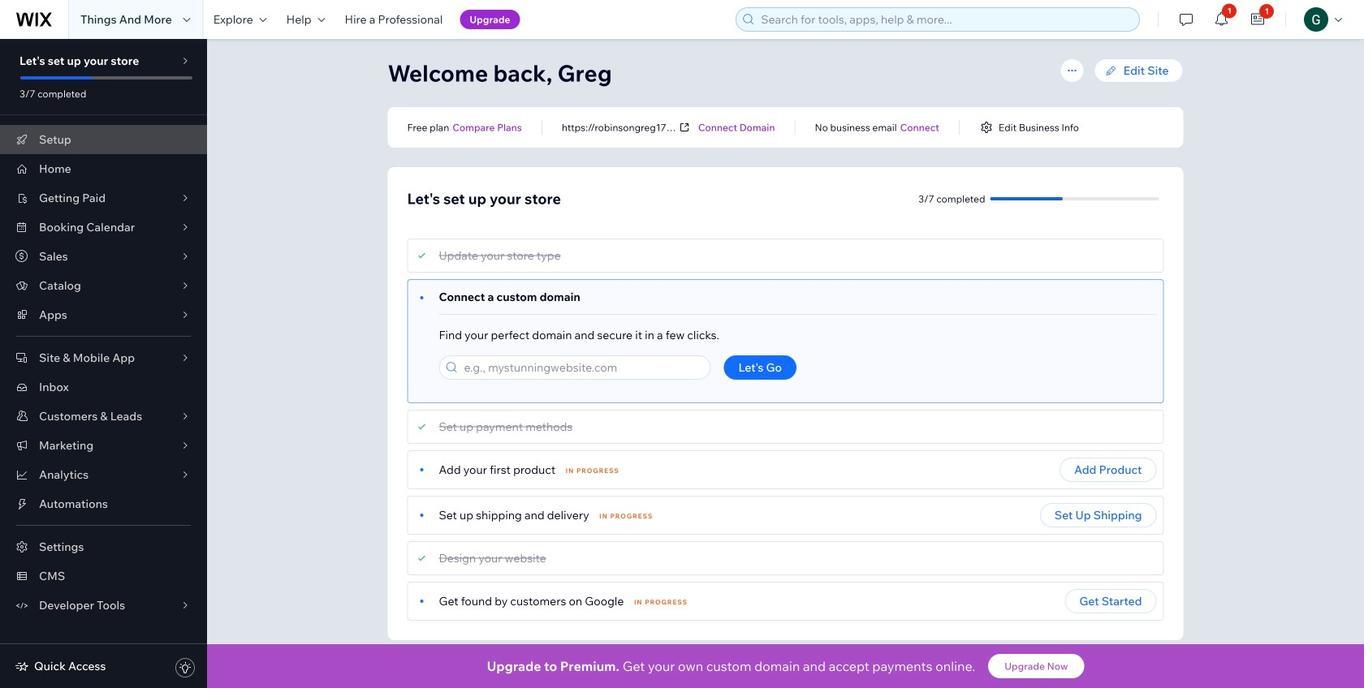 Task type: describe. For each thing, give the bounding box(es) containing it.
sidebar element
[[0, 39, 207, 689]]



Task type: vqa. For each thing, say whether or not it's contained in the screenshot.
E.G., Mystunningwebsite.Com Field
yes



Task type: locate. For each thing, give the bounding box(es) containing it.
Search for tools, apps, help & more... field
[[756, 8, 1135, 31]]

e.g., mystunningwebsite.com field
[[459, 357, 705, 379]]



